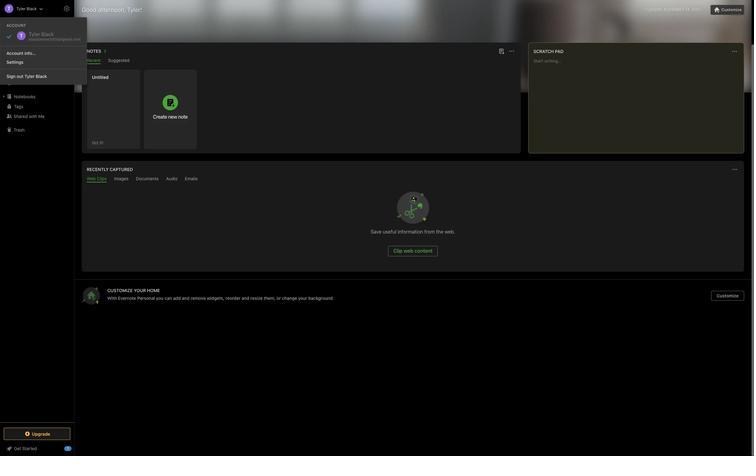 Task type: vqa. For each thing, say whether or not it's contained in the screenshot.
More actions field related to Scratch Pad
yes



Task type: locate. For each thing, give the bounding box(es) containing it.
Start writing… text field
[[534, 58, 744, 149]]

Search text field
[[8, 18, 66, 29]]

tyler
[[16, 6, 26, 11], [24, 74, 35, 79]]

2 tab list from the top
[[83, 176, 743, 183]]

1 vertical spatial customize
[[717, 294, 739, 299]]

notebooks link
[[0, 92, 74, 102]]

documents tab
[[136, 176, 159, 183]]

and right add
[[182, 296, 190, 301]]

remove
[[191, 296, 206, 301]]

black inside dropdown list menu
[[36, 74, 47, 79]]

audio tab
[[166, 176, 178, 183]]

0 vertical spatial tab list
[[83, 58, 520, 64]]

account info…
[[6, 51, 36, 56]]

customize button
[[711, 5, 745, 15], [712, 291, 745, 301]]

notes up recent
[[87, 48, 101, 54]]

0 vertical spatial notes
[[87, 48, 101, 54]]

black up search text box
[[27, 6, 37, 11]]

1 vertical spatial notes
[[14, 71, 25, 76]]

home
[[14, 51, 25, 56]]

None search field
[[8, 18, 66, 29]]

tyler black
[[16, 6, 37, 11]]

1 vertical spatial black
[[36, 74, 47, 79]]

info…
[[25, 51, 36, 56]]

notes up tasks
[[14, 71, 25, 76]]

tyler inside dropdown list menu
[[24, 74, 35, 79]]

oct
[[92, 141, 98, 145]]

resize
[[251, 296, 263, 301]]

0 vertical spatial tyler
[[16, 6, 26, 11]]

shared
[[14, 114, 28, 119]]

add
[[173, 296, 181, 301]]

black down shortcuts "button"
[[36, 74, 47, 79]]

tab list for notes
[[83, 58, 520, 64]]

and left resize
[[242, 296, 249, 301]]

tree
[[0, 48, 74, 423]]

1 vertical spatial customize button
[[712, 291, 745, 301]]

account up settings
[[6, 51, 23, 56]]

tab list
[[83, 58, 520, 64], [83, 176, 743, 183]]

november
[[664, 7, 685, 12]]

0 vertical spatial account
[[6, 23, 26, 28]]

emails tab
[[185, 176, 198, 183]]

1 horizontal spatial and
[[242, 296, 249, 301]]

account up new
[[6, 23, 26, 28]]

out
[[17, 74, 23, 79]]

emails
[[185, 176, 198, 182]]

tyler up search text box
[[16, 6, 26, 11]]

more actions image
[[508, 48, 516, 55], [731, 48, 739, 55], [732, 166, 739, 174]]

your
[[134, 288, 146, 294]]

1 vertical spatial account
[[6, 51, 23, 56]]

click to collapse image
[[72, 446, 76, 453]]

get
[[14, 447, 21, 452]]

2 account from the top
[[6, 51, 23, 56]]

clip web content
[[394, 249, 433, 254]]

0 vertical spatial black
[[27, 6, 37, 11]]

account inside dropdown list menu
[[6, 51, 23, 56]]

customize your home with evernote personal you can add and remove widgets, reorder and resize them, or change your background.
[[107, 288, 334, 301]]

suggested
[[108, 58, 130, 63]]

0 horizontal spatial and
[[182, 296, 190, 301]]

clip
[[394, 249, 403, 254]]

sign out tyler black link
[[0, 72, 87, 81]]

1 horizontal spatial notes
[[87, 48, 101, 54]]

recently
[[87, 167, 109, 172]]

1 and from the left
[[182, 296, 190, 301]]

web clips tab panel
[[82, 183, 745, 272]]

0 horizontal spatial notes
[[14, 71, 25, 76]]

settings
[[6, 60, 23, 65]]

content
[[415, 249, 433, 254]]

recent
[[87, 58, 101, 63]]

customize
[[107, 288, 133, 294]]

notes
[[87, 48, 101, 54], [14, 71, 25, 76]]

your
[[298, 296, 307, 301]]

customize
[[722, 7, 742, 12], [717, 294, 739, 299]]

black inside account field
[[27, 6, 37, 11]]

more actions field for scratch pad
[[731, 47, 739, 56]]

1 account from the top
[[6, 23, 26, 28]]

tuesday, november 14, 2023
[[646, 7, 701, 12]]

settings image
[[63, 5, 70, 12]]

untitled
[[92, 75, 109, 80]]

More actions field
[[508, 47, 516, 56], [731, 47, 739, 56], [731, 165, 740, 174]]

widgets,
[[207, 296, 225, 301]]

scratch
[[534, 49, 554, 54]]

shortcuts
[[14, 61, 33, 66]]

0 vertical spatial customize button
[[711, 5, 745, 15]]

good
[[82, 6, 97, 13]]

more actions image for scratch pad
[[731, 48, 739, 55]]

expand notebooks image
[[2, 94, 6, 99]]

new button
[[4, 32, 70, 44]]

reorder
[[226, 296, 241, 301]]

2023
[[692, 7, 701, 12]]

1 vertical spatial tyler
[[24, 74, 35, 79]]

1 tab list from the top
[[83, 58, 520, 64]]

black
[[27, 6, 37, 11], [36, 74, 47, 79]]

captured
[[110, 167, 133, 172]]

tree containing home
[[0, 48, 74, 423]]

tab list containing web clips
[[83, 176, 743, 183]]

tuesday,
[[646, 7, 663, 12]]

tab list for recently captured
[[83, 176, 743, 183]]

change
[[282, 296, 297, 301]]

recent tab panel
[[82, 64, 521, 154]]

good afternoon, tyler!
[[82, 6, 142, 13]]

personal
[[137, 296, 155, 301]]

tab list containing recent
[[83, 58, 520, 64]]

tasks button
[[0, 78, 74, 88]]

1 vertical spatial tab list
[[83, 176, 743, 183]]

pad
[[555, 49, 564, 54]]

tyler right out
[[24, 74, 35, 79]]

and
[[182, 296, 190, 301], [242, 296, 249, 301]]



Task type: describe. For each thing, give the bounding box(es) containing it.
Help and Learning task checklist field
[[0, 445, 74, 454]]

shortcuts button
[[0, 58, 74, 68]]

clips
[[97, 176, 107, 182]]

background.
[[309, 296, 334, 301]]

recently captured
[[87, 167, 133, 172]]

trash link
[[0, 125, 74, 135]]

started
[[22, 447, 37, 452]]

suggested tab
[[108, 58, 130, 64]]

settings link
[[0, 58, 87, 67]]

web clips
[[87, 176, 107, 182]]

7
[[67, 447, 69, 451]]

afternoon,
[[98, 6, 126, 13]]

web clips tab
[[87, 176, 107, 183]]

notes inside button
[[87, 48, 101, 54]]

scratch pad button
[[533, 48, 564, 55]]

note
[[178, 114, 188, 120]]

tags
[[14, 104, 23, 109]]

0 vertical spatial customize
[[722, 7, 742, 12]]

create
[[153, 114, 167, 120]]

information
[[398, 229, 423, 235]]

shared with me link
[[0, 111, 74, 121]]

shared with me
[[14, 114, 45, 119]]

scratch pad
[[534, 49, 564, 54]]

create new note button
[[144, 70, 197, 149]]

14,
[[686, 7, 691, 12]]

web
[[87, 176, 96, 182]]

with
[[29, 114, 37, 119]]

home link
[[0, 48, 74, 58]]

more actions image for recently captured
[[732, 166, 739, 174]]

from
[[425, 229, 435, 235]]

useful
[[383, 229, 397, 235]]

tasks
[[14, 80, 25, 86]]

account for account info…
[[6, 51, 23, 56]]

Account field
[[0, 2, 43, 15]]

upgrade
[[32, 432, 50, 437]]

sign out tyler black
[[6, 74, 47, 79]]

notes button
[[86, 48, 109, 55]]

tags button
[[0, 102, 74, 111]]

new
[[14, 35, 22, 40]]

save useful information from the web.
[[371, 229, 456, 235]]

notes link
[[0, 68, 74, 78]]

documents
[[136, 176, 159, 182]]

evernote
[[118, 296, 136, 301]]

clip web content button
[[388, 246, 438, 257]]

2 and from the left
[[242, 296, 249, 301]]

can
[[165, 296, 172, 301]]

tyler inside account field
[[16, 6, 26, 11]]

images tab
[[114, 176, 129, 183]]

tyler!
[[127, 6, 142, 13]]

recent tab
[[87, 58, 101, 64]]

upgrade button
[[4, 429, 70, 441]]

web.
[[445, 229, 456, 235]]

images
[[114, 176, 129, 182]]

account for account
[[6, 23, 26, 28]]

account info… link
[[0, 49, 87, 58]]

you
[[156, 296, 164, 301]]

recently captured button
[[86, 166, 133, 174]]

create new note
[[153, 114, 188, 120]]

or
[[277, 296, 281, 301]]

more actions field for recently captured
[[731, 165, 740, 174]]

home
[[147, 288, 160, 294]]

31
[[99, 141, 103, 145]]

get started
[[14, 447, 37, 452]]

sign
[[6, 74, 16, 79]]

save
[[371, 229, 382, 235]]

the
[[436, 229, 444, 235]]

new
[[168, 114, 177, 120]]

notebooks
[[14, 94, 36, 99]]

notes inside tree
[[14, 71, 25, 76]]

web
[[404, 249, 414, 254]]

trash
[[14, 127, 25, 133]]

dropdown list menu
[[0, 44, 87, 81]]

them,
[[264, 296, 276, 301]]

oct 31
[[92, 141, 103, 145]]

me
[[38, 114, 45, 119]]

audio
[[166, 176, 178, 182]]



